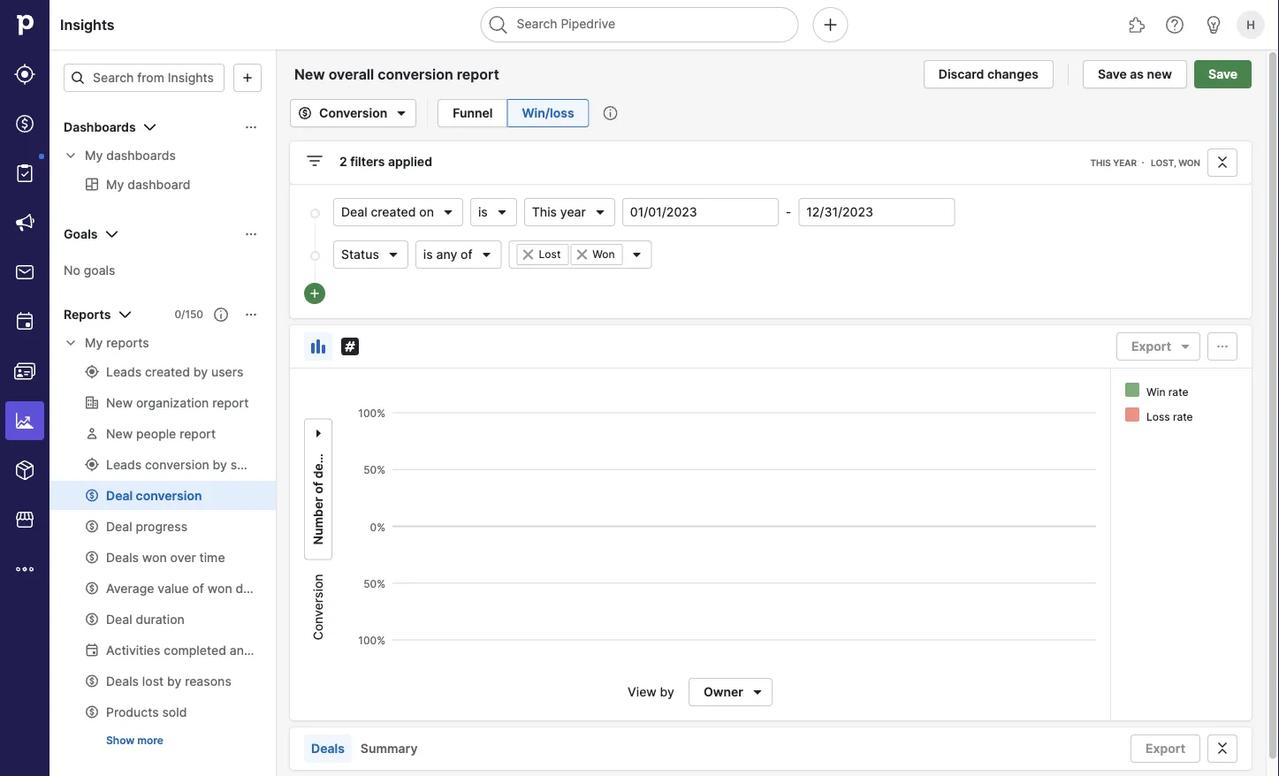 Task type: vqa. For each thing, say whether or not it's contained in the screenshot.
second Save from right
yes



Task type: describe. For each thing, give the bounding box(es) containing it.
win/loss
[[522, 106, 575, 121]]

insights image
[[14, 410, 35, 432]]

funnel button
[[438, 99, 508, 127]]

This year field
[[524, 198, 615, 226]]

1 vertical spatial goals
[[84, 263, 115, 278]]

1 horizontal spatial this
[[1091, 157, 1112, 168]]

campaigns image
[[14, 212, 35, 234]]

view by
[[628, 685, 675, 700]]

my for my dashboards
[[85, 148, 103, 163]]

show more
[[106, 735, 164, 747]]

2
[[340, 154, 347, 169]]

is field
[[471, 198, 517, 226]]

color primary image inside conversion button
[[295, 106, 316, 120]]

1 vertical spatial reports
[[106, 336, 149, 351]]

dashboards inside button
[[64, 120, 136, 135]]

0 vertical spatial export
[[1132, 339, 1172, 354]]

applied
[[388, 154, 432, 169]]

0 vertical spatial export button
[[1117, 333, 1201, 361]]

1 vertical spatial export
[[1146, 742, 1186, 757]]

status
[[341, 247, 379, 262]]

deal
[[341, 205, 368, 220]]

Status field
[[333, 241, 409, 269]]

number of deals button
[[304, 419, 333, 560]]

color primary image inside export button
[[1176, 340, 1197, 354]]

deals
[[311, 742, 345, 757]]

save button
[[1195, 60, 1252, 88]]

color primary image inside is any of popup button
[[480, 248, 494, 262]]

is button
[[471, 198, 517, 226]]

funnel
[[453, 106, 493, 121]]

is any of field
[[416, 241, 502, 269]]

Search from Insights text field
[[64, 64, 225, 92]]

New overall conversion report field
[[290, 63, 533, 86]]

by
[[660, 685, 675, 700]]

this year button
[[524, 198, 615, 226]]

win
[[1147, 386, 1166, 399]]

save for save
[[1209, 67, 1238, 82]]

no goals
[[64, 263, 115, 278]]

of inside button
[[311, 482, 326, 494]]

sales inbox image
[[14, 262, 35, 283]]

Search Pipedrive field
[[481, 7, 799, 42]]

any
[[436, 247, 458, 262]]

sales assistant image
[[1204, 14, 1225, 35]]

created
[[371, 205, 416, 220]]

0 vertical spatial reports
[[64, 307, 111, 322]]

this year inside popup button
[[532, 205, 586, 220]]

goals inside button
[[64, 227, 98, 242]]

owner button
[[689, 678, 773, 707]]

leads image
[[14, 64, 35, 85]]

color primary image inside deal created on popup button
[[441, 205, 455, 219]]

my dashboards
[[85, 148, 176, 163]]

is for is
[[478, 205, 488, 220]]

show
[[106, 735, 135, 747]]

this inside popup button
[[532, 205, 557, 220]]

h
[[1247, 18, 1256, 31]]

1 mm/dd/yyyy text field from the left
[[623, 198, 779, 226]]

win rate
[[1147, 386, 1189, 399]]

quick help image
[[1165, 14, 1186, 35]]

1 horizontal spatial year
[[1114, 157, 1138, 168]]

my reports
[[85, 336, 149, 351]]

deals button
[[304, 735, 352, 763]]

owner
[[704, 685, 744, 700]]

conversion button
[[290, 99, 417, 127]]

color primary image inside conversion button
[[391, 103, 412, 124]]

h button
[[1234, 7, 1269, 42]]

products image
[[14, 460, 35, 481]]

loss
[[1147, 411, 1171, 424]]

changes
[[988, 67, 1039, 82]]

insights
[[60, 16, 115, 33]]

year inside this year popup button
[[561, 205, 586, 220]]

view
[[628, 685, 657, 700]]

number
[[311, 497, 326, 545]]

1 vertical spatial dashboards
[[106, 148, 176, 163]]

color primary image inside is popup button
[[495, 205, 509, 219]]



Task type: locate. For each thing, give the bounding box(es) containing it.
2 filters applied
[[340, 154, 432, 169]]

summary button
[[354, 735, 425, 763]]

2 my from the top
[[85, 336, 103, 351]]

region
[[340, 397, 1097, 680]]

lost
[[539, 248, 561, 261]]

color primary image inside goals button
[[244, 227, 258, 241]]

save
[[1098, 67, 1128, 82], [1209, 67, 1238, 82]]

1 vertical spatial my
[[85, 336, 103, 351]]

of
[[461, 247, 473, 262], [311, 482, 326, 494]]

activities image
[[14, 311, 35, 333]]

1 vertical spatial won
[[593, 248, 615, 261]]

home image
[[11, 11, 38, 38]]

1 horizontal spatial this year
[[1091, 157, 1138, 168]]

1 horizontal spatial is
[[478, 205, 488, 220]]

this year left "lost,"
[[1091, 157, 1138, 168]]

conversion down number
[[311, 574, 326, 641]]

save for save as new
[[1098, 67, 1128, 82]]

color primary image inside goals button
[[101, 224, 122, 245]]

color primary image inside owner button
[[747, 685, 769, 700]]

0 vertical spatial conversion
[[319, 106, 388, 121]]

no
[[64, 263, 80, 278]]

goals
[[64, 227, 98, 242], [84, 263, 115, 278]]

contacts image
[[14, 361, 35, 382]]

save inside button
[[1209, 67, 1238, 82]]

None field
[[509, 241, 652, 269]]

is
[[478, 205, 488, 220], [424, 247, 433, 262]]

0 horizontal spatial save
[[1098, 67, 1128, 82]]

more image
[[14, 559, 35, 580]]

menu item
[[0, 396, 50, 446]]

1 save from the left
[[1098, 67, 1128, 82]]

rate right win
[[1169, 386, 1189, 399]]

export button
[[1117, 333, 1201, 361], [1131, 735, 1201, 763]]

of right the any
[[461, 247, 473, 262]]

dashboards button
[[50, 113, 276, 142]]

0 vertical spatial of
[[461, 247, 473, 262]]

this year up 'lost'
[[532, 205, 586, 220]]

is up is any of popup button
[[478, 205, 488, 220]]

0 horizontal spatial of
[[311, 482, 326, 494]]

this
[[1091, 157, 1112, 168], [532, 205, 557, 220]]

on
[[419, 205, 434, 220]]

color primary image inside this year popup button
[[593, 205, 607, 219]]

dashboards
[[64, 120, 136, 135], [106, 148, 176, 163]]

reports
[[64, 307, 111, 322], [106, 336, 149, 351]]

save inside button
[[1098, 67, 1128, 82]]

discard changes button
[[924, 60, 1054, 88]]

1 vertical spatial this year
[[532, 205, 586, 220]]

0 horizontal spatial mm/dd/yyyy text field
[[623, 198, 779, 226]]

this left "lost,"
[[1091, 157, 1112, 168]]

save as new button
[[1083, 60, 1188, 88]]

rate for win rate
[[1169, 386, 1189, 399]]

is inside is any of popup button
[[424, 247, 433, 262]]

1 my from the top
[[85, 148, 103, 163]]

year left "lost,"
[[1114, 157, 1138, 168]]

this year
[[1091, 157, 1138, 168], [532, 205, 586, 220]]

0 vertical spatial this
[[1091, 157, 1112, 168]]

info image
[[604, 106, 618, 120]]

lost, won
[[1152, 157, 1201, 168]]

1 vertical spatial export button
[[1131, 735, 1201, 763]]

color primary image inside the status popup button
[[386, 248, 401, 262]]

this up 'lost'
[[532, 205, 557, 220]]

dashboards down dashboards button
[[106, 148, 176, 163]]

dashboards up color secondary image
[[64, 120, 136, 135]]

save left as
[[1098, 67, 1128, 82]]

my right color secondary image
[[85, 148, 103, 163]]

won right 'lost'
[[593, 248, 615, 261]]

1 vertical spatial of
[[311, 482, 326, 494]]

goals up the no
[[64, 227, 98, 242]]

is any of
[[424, 247, 473, 262]]

-
[[786, 205, 792, 220]]

2 save from the left
[[1209, 67, 1238, 82]]

more
[[137, 735, 164, 747]]

discard changes
[[939, 67, 1039, 82]]

conversion up 2
[[319, 106, 388, 121]]

my right color secondary icon
[[85, 336, 103, 351]]

0 horizontal spatial won
[[593, 248, 615, 261]]

color undefined image
[[14, 163, 35, 184]]

won right "lost,"
[[1179, 157, 1201, 168]]

save as new
[[1098, 67, 1173, 82]]

rate right loss
[[1174, 411, 1194, 424]]

discard
[[939, 67, 985, 82]]

is left the any
[[424, 247, 433, 262]]

color primary image
[[237, 71, 258, 85], [391, 103, 412, 124], [139, 117, 161, 138], [244, 120, 258, 134], [495, 205, 509, 219], [593, 205, 607, 219], [244, 227, 258, 241], [386, 248, 401, 262], [480, 248, 494, 262], [522, 248, 536, 262], [575, 248, 589, 262], [630, 248, 644, 262], [244, 308, 258, 322], [308, 336, 329, 357], [340, 336, 361, 357], [1213, 340, 1234, 354], [747, 685, 769, 700], [1213, 742, 1234, 756]]

menu
[[0, 0, 50, 777]]

1 vertical spatial rate
[[1174, 411, 1194, 424]]

my for my reports
[[85, 336, 103, 351]]

summary
[[361, 742, 418, 757]]

rate
[[1169, 386, 1189, 399], [1174, 411, 1194, 424]]

0 vertical spatial this year
[[1091, 157, 1138, 168]]

mm/dd/yyyy text field right -
[[799, 198, 956, 226]]

color secondary image
[[64, 336, 78, 350]]

reports up color secondary icon
[[64, 307, 111, 322]]

won
[[1179, 157, 1201, 168], [593, 248, 615, 261]]

0 vertical spatial my
[[85, 148, 103, 163]]

0 vertical spatial is
[[478, 205, 488, 220]]

MM/DD/YYYY text field
[[623, 198, 779, 226], [799, 198, 956, 226]]

1 horizontal spatial save
[[1209, 67, 1238, 82]]

marketplace image
[[14, 509, 35, 531]]

quick add image
[[820, 14, 842, 35]]

0 horizontal spatial is
[[424, 247, 433, 262]]

0 vertical spatial won
[[1179, 157, 1201, 168]]

save down sales assistant image
[[1209, 67, 1238, 82]]

Deal created on field
[[333, 198, 463, 226]]

none field containing lost
[[509, 241, 652, 269]]

1 vertical spatial this
[[532, 205, 557, 220]]

2 mm/dd/yyyy text field from the left
[[799, 198, 956, 226]]

mm/dd/yyyy text field left -
[[623, 198, 779, 226]]

of inside popup button
[[461, 247, 473, 262]]

win/loss button
[[508, 99, 590, 127]]

color primary inverted image
[[308, 287, 322, 301]]

reports right color secondary icon
[[106, 336, 149, 351]]

0 horizontal spatial year
[[561, 205, 586, 220]]

color primary image inside number of deals button
[[311, 423, 325, 444]]

show more button
[[99, 731, 171, 752]]

1 vertical spatial conversion
[[311, 574, 326, 641]]

is inside is popup button
[[478, 205, 488, 220]]

conversion
[[319, 106, 388, 121], [311, 574, 326, 641]]

deal created on button
[[333, 198, 463, 226]]

0 vertical spatial rate
[[1169, 386, 1189, 399]]

0 vertical spatial goals
[[64, 227, 98, 242]]

color secondary image
[[64, 149, 78, 163]]

1 horizontal spatial won
[[1179, 157, 1201, 168]]

1 vertical spatial is
[[424, 247, 433, 262]]

goals button
[[50, 220, 276, 249]]

my
[[85, 148, 103, 163], [85, 336, 103, 351]]

new
[[1148, 67, 1173, 82]]

1 horizontal spatial of
[[461, 247, 473, 262]]

deals
[[311, 447, 326, 479]]

deal created on
[[341, 205, 434, 220]]

filters
[[350, 154, 385, 169]]

status button
[[333, 241, 409, 269]]

goals right the no
[[84, 263, 115, 278]]

conversion inside button
[[319, 106, 388, 121]]

deals image
[[14, 113, 35, 134]]

1 vertical spatial year
[[561, 205, 586, 220]]

export
[[1132, 339, 1172, 354], [1146, 742, 1186, 757]]

0 horizontal spatial this
[[532, 205, 557, 220]]

as
[[1131, 67, 1145, 82]]

0 horizontal spatial this year
[[532, 205, 586, 220]]

0 vertical spatial dashboards
[[64, 120, 136, 135]]

color primary image
[[71, 71, 85, 85], [295, 106, 316, 120], [304, 150, 325, 172], [1213, 156, 1234, 170], [441, 205, 455, 219], [101, 224, 122, 245], [114, 304, 136, 325], [214, 308, 228, 322], [1176, 340, 1197, 354], [311, 423, 325, 444]]

is for is any of
[[424, 247, 433, 262]]

year up 'lost'
[[561, 205, 586, 220]]

of down "deals"
[[311, 482, 326, 494]]

0/150
[[175, 308, 203, 321]]

loss rate
[[1147, 411, 1194, 424]]

year
[[1114, 157, 1138, 168], [561, 205, 586, 220]]

0 vertical spatial year
[[1114, 157, 1138, 168]]

lost,
[[1152, 157, 1177, 168]]

is any of button
[[416, 241, 502, 269]]

1 horizontal spatial mm/dd/yyyy text field
[[799, 198, 956, 226]]

number of deals
[[311, 447, 326, 545]]

rate for loss rate
[[1174, 411, 1194, 424]]



